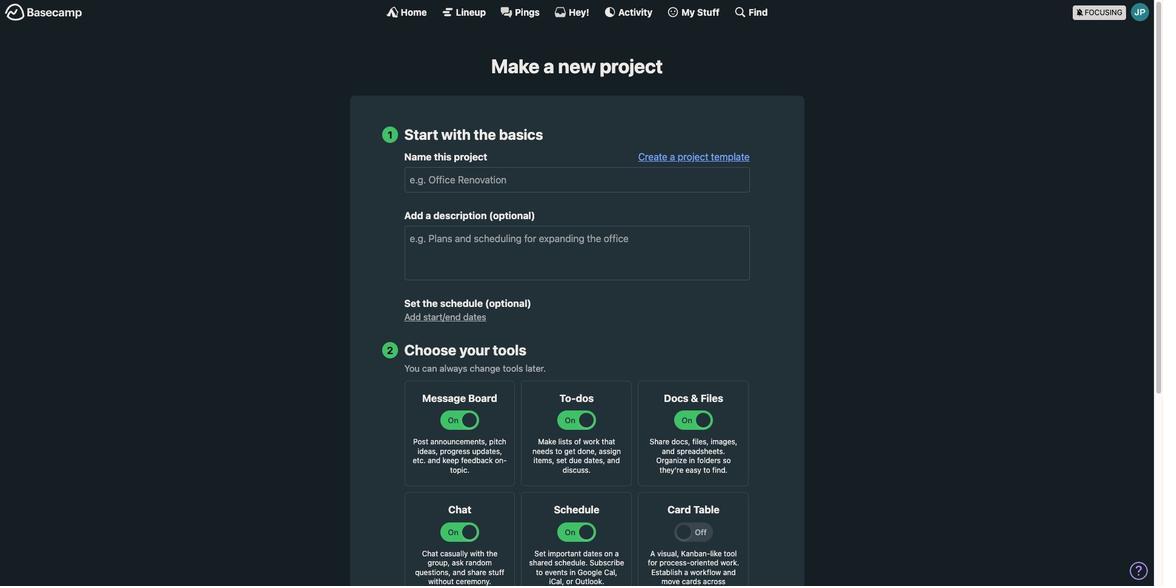 Task type: describe. For each thing, give the bounding box(es) containing it.
visual,
[[657, 549, 679, 558]]

feedback
[[461, 456, 493, 465]]

board
[[468, 392, 497, 405]]

updates,
[[472, 447, 502, 456]]

my stuff button
[[667, 6, 720, 18]]

create a project template
[[638, 152, 750, 162]]

schedule
[[554, 504, 600, 516]]

you can always change tools later.
[[404, 363, 546, 374]]

organize
[[656, 456, 687, 465]]

and inside 'a visual, kanban-like tool for process-oriented work. establish a workflow and move cards acr'
[[723, 568, 736, 577]]

change
[[470, 363, 500, 374]]

needs
[[533, 447, 553, 456]]

docs
[[664, 392, 689, 405]]

spreadsheets.
[[677, 447, 725, 456]]

hey!
[[569, 6, 589, 17]]

work.
[[721, 559, 739, 568]]

keep
[[443, 456, 459, 465]]

to-
[[560, 392, 576, 405]]

1 horizontal spatial project
[[600, 55, 663, 78]]

a for create
[[670, 152, 675, 162]]

start with the basics
[[404, 126, 543, 143]]

ceremony.
[[456, 578, 491, 586]]

progress
[[440, 447, 470, 456]]

stuff
[[697, 6, 720, 17]]

add a description (optional)
[[404, 210, 535, 221]]

announcements,
[[430, 437, 487, 446]]

and inside post announcements, pitch ideas, progress updates, etc. and keep feedback on- topic.
[[428, 456, 441, 465]]

important
[[548, 549, 581, 558]]

files
[[701, 392, 723, 405]]

set for important
[[535, 549, 546, 558]]

name this project
[[404, 152, 487, 162]]

discuss.
[[563, 466, 591, 475]]

make lists of work that needs to get done, assign items, set due dates, and discuss.
[[533, 437, 621, 475]]

add inside set the schedule (optional) add start/end dates
[[404, 312, 421, 322]]

get
[[564, 447, 576, 456]]

a
[[650, 549, 655, 558]]

the inside "chat casually with the group, ask random questions, and share stuff without ceremony."
[[486, 549, 498, 558]]

Add a description (optional) text field
[[404, 226, 750, 281]]

and inside make lists of work that needs to get done, assign items, set due dates, and discuss.
[[607, 456, 620, 465]]

topic.
[[450, 466, 470, 475]]

establish
[[651, 568, 682, 577]]

due
[[569, 456, 582, 465]]

lineup
[[456, 6, 486, 17]]

make for make a new project
[[491, 55, 540, 78]]

to inside the share docs, files, images, and spreadsheets. organize in folders so they're easy to find.
[[703, 466, 710, 475]]

to-dos
[[560, 392, 594, 405]]

my
[[682, 6, 695, 17]]

work
[[583, 437, 600, 446]]

1 vertical spatial tools
[[503, 363, 523, 374]]

make for make lists of work that needs to get done, assign items, set due dates, and discuss.
[[538, 437, 556, 446]]

easy
[[686, 466, 701, 475]]

the inside set the schedule (optional) add start/end dates
[[423, 298, 438, 309]]

without
[[428, 578, 454, 586]]

a for add
[[426, 210, 431, 221]]

group,
[[428, 559, 450, 568]]

2
[[387, 344, 393, 357]]

always
[[440, 363, 467, 374]]

cal,
[[604, 568, 617, 577]]

lineup link
[[441, 6, 486, 18]]

basics
[[499, 126, 543, 143]]

(optional) for add a description (optional)
[[489, 210, 535, 221]]

assign
[[599, 447, 621, 456]]

items,
[[534, 456, 554, 465]]

choose your tools
[[404, 342, 527, 359]]

focusing button
[[1073, 0, 1154, 24]]

new
[[558, 55, 596, 78]]

on
[[604, 549, 613, 558]]

start
[[404, 126, 438, 143]]

this
[[434, 152, 452, 162]]

can
[[422, 363, 437, 374]]

0 vertical spatial the
[[474, 126, 496, 143]]

pings
[[515, 6, 540, 17]]

project for name this project
[[454, 152, 487, 162]]

of
[[574, 437, 581, 446]]

outlook.
[[575, 578, 604, 586]]



Task type: vqa. For each thing, say whether or not it's contained in the screenshot.
bottommost make instagram link
no



Task type: locate. For each thing, give the bounding box(es) containing it.
card table
[[668, 504, 720, 516]]

dates down the schedule
[[463, 312, 486, 322]]

0 vertical spatial chat
[[448, 504, 471, 516]]

0 horizontal spatial in
[[570, 568, 576, 577]]

0 horizontal spatial to
[[536, 568, 543, 577]]

tools
[[493, 342, 527, 359], [503, 363, 523, 374]]

and inside the share docs, files, images, and spreadsheets. organize in folders so they're easy to find.
[[662, 447, 675, 456]]

0 horizontal spatial set
[[404, 298, 420, 309]]

make down pings popup button
[[491, 55, 540, 78]]

tools left later.
[[503, 363, 523, 374]]

and down ask
[[453, 568, 465, 577]]

0 vertical spatial add
[[404, 210, 423, 221]]

to inside make lists of work that needs to get done, assign items, set due dates, and discuss.
[[555, 447, 562, 456]]

for
[[648, 559, 658, 568]]

1 horizontal spatial in
[[689, 456, 695, 465]]

pitch
[[489, 437, 506, 446]]

2 horizontal spatial to
[[703, 466, 710, 475]]

ideas,
[[418, 447, 438, 456]]

events
[[545, 568, 568, 577]]

project down start with the basics
[[454, 152, 487, 162]]

0 vertical spatial to
[[555, 447, 562, 456]]

with inside "chat casually with the group, ask random questions, and share stuff without ceremony."
[[470, 549, 484, 558]]

in inside the share docs, files, images, and spreadsheets. organize in folders so they're easy to find.
[[689, 456, 695, 465]]

dates left on
[[583, 549, 602, 558]]

make inside make lists of work that needs to get done, assign items, set due dates, and discuss.
[[538, 437, 556, 446]]

casually
[[440, 549, 468, 558]]

share
[[468, 568, 486, 577]]

pings button
[[500, 6, 540, 18]]

the left basics
[[474, 126, 496, 143]]

a right on
[[615, 549, 619, 558]]

1 horizontal spatial to
[[555, 447, 562, 456]]

docs,
[[672, 437, 690, 446]]

a
[[544, 55, 554, 78], [670, 152, 675, 162], [426, 210, 431, 221], [615, 549, 619, 558], [684, 568, 688, 577]]

1 vertical spatial add
[[404, 312, 421, 322]]

0 horizontal spatial chat
[[422, 549, 438, 558]]

schedule.
[[555, 559, 588, 568]]

chat inside "chat casually with the group, ask random questions, and share stuff without ceremony."
[[422, 549, 438, 558]]

message board
[[422, 392, 497, 405]]

0 horizontal spatial dates
[[463, 312, 486, 322]]

and inside "chat casually with the group, ask random questions, and share stuff without ceremony."
[[453, 568, 465, 577]]

shared
[[529, 559, 553, 568]]

chat for chat
[[448, 504, 471, 516]]

share docs, files, images, and spreadsheets. organize in folders so they're easy to find.
[[650, 437, 738, 475]]

1 vertical spatial to
[[703, 466, 710, 475]]

james peterson image
[[1131, 3, 1149, 21]]

the up start/end
[[423, 298, 438, 309]]

you
[[404, 363, 420, 374]]

1 horizontal spatial set
[[535, 549, 546, 558]]

project left template
[[678, 152, 709, 162]]

schedule
[[440, 298, 483, 309]]

(optional) right description
[[489, 210, 535, 221]]

find button
[[734, 6, 768, 18]]

message
[[422, 392, 466, 405]]

later.
[[526, 363, 546, 374]]

2 vertical spatial the
[[486, 549, 498, 558]]

1 vertical spatial dates
[[583, 549, 602, 558]]

set
[[404, 298, 420, 309], [535, 549, 546, 558]]

2 horizontal spatial project
[[678, 152, 709, 162]]

project for create a project template
[[678, 152, 709, 162]]

to down folders
[[703, 466, 710, 475]]

ask
[[452, 559, 464, 568]]

set up add start/end dates 'link' at bottom left
[[404, 298, 420, 309]]

etc.
[[413, 456, 426, 465]]

1 vertical spatial in
[[570, 568, 576, 577]]

move
[[662, 578, 680, 586]]

focusing
[[1085, 8, 1123, 17]]

workflow
[[690, 568, 721, 577]]

a left new on the top of the page
[[544, 55, 554, 78]]

chat for chat casually with the group, ask random questions, and share stuff without ceremony.
[[422, 549, 438, 558]]

(optional) right the schedule
[[485, 298, 531, 309]]

1 vertical spatial set
[[535, 549, 546, 558]]

set up the shared at the bottom left
[[535, 549, 546, 558]]

and down assign
[[607, 456, 620, 465]]

random
[[466, 559, 492, 568]]

0 vertical spatial (optional)
[[489, 210, 535, 221]]

1 horizontal spatial dates
[[583, 549, 602, 558]]

like
[[710, 549, 722, 558]]

activity
[[618, 6, 653, 17]]

post
[[413, 437, 428, 446]]

set for the
[[404, 298, 420, 309]]

tool
[[724, 549, 737, 558]]

find
[[749, 6, 768, 17]]

and down ideas,
[[428, 456, 441, 465]]

2 add from the top
[[404, 312, 421, 322]]

to down the shared at the bottom left
[[536, 568, 543, 577]]

in up easy at the right bottom of the page
[[689, 456, 695, 465]]

questions,
[[415, 568, 451, 577]]

a inside set important dates on a shared schedule. subscribe to events in google cal, ical, or outlook.
[[615, 549, 619, 558]]

a for make
[[544, 55, 554, 78]]

switch accounts image
[[5, 3, 82, 22]]

main element
[[0, 0, 1154, 24]]

they're
[[660, 466, 684, 475]]

a inside 'a visual, kanban-like tool for process-oriented work. establish a workflow and move cards acr'
[[684, 568, 688, 577]]

and up organize
[[662, 447, 675, 456]]

home
[[401, 6, 427, 17]]

0 vertical spatial dates
[[463, 312, 486, 322]]

2 vertical spatial to
[[536, 568, 543, 577]]

set
[[556, 456, 567, 465]]

activity link
[[604, 6, 653, 18]]

1 horizontal spatial chat
[[448, 504, 471, 516]]

chat up group,
[[422, 549, 438, 558]]

find.
[[712, 466, 728, 475]]

1
[[388, 129, 393, 141]]

project down activity link at the right
[[600, 55, 663, 78]]

create a project template link
[[638, 152, 750, 162]]

make a new project
[[491, 55, 663, 78]]

1 vertical spatial make
[[538, 437, 556, 446]]

0 vertical spatial tools
[[493, 342, 527, 359]]

so
[[723, 456, 731, 465]]

add left description
[[404, 210, 423, 221]]

make up needs
[[538, 437, 556, 446]]

(optional) inside set the schedule (optional) add start/end dates
[[485, 298, 531, 309]]

or
[[566, 578, 573, 586]]

a up cards
[[684, 568, 688, 577]]

a right 'create'
[[670, 152, 675, 162]]

dates inside set important dates on a shared schedule. subscribe to events in google cal, ical, or outlook.
[[583, 549, 602, 558]]

files,
[[692, 437, 709, 446]]

card
[[668, 504, 691, 516]]

kanban-
[[681, 549, 710, 558]]

ical,
[[549, 578, 564, 586]]

process-
[[660, 559, 690, 568]]

1 vertical spatial with
[[470, 549, 484, 558]]

1 vertical spatial the
[[423, 298, 438, 309]]

chat down topic. at the bottom of page
[[448, 504, 471, 516]]

the up random at the left of the page
[[486, 549, 498, 558]]

set important dates on a shared schedule. subscribe to events in google cal, ical, or outlook.
[[529, 549, 624, 586]]

dates
[[463, 312, 486, 322], [583, 549, 602, 558]]

with up random at the left of the page
[[470, 549, 484, 558]]

set the schedule (optional) add start/end dates
[[404, 298, 531, 322]]

0 vertical spatial set
[[404, 298, 420, 309]]

Name this project text field
[[404, 167, 750, 193]]

my stuff
[[682, 6, 720, 17]]

with
[[441, 126, 471, 143], [470, 549, 484, 558]]

in
[[689, 456, 695, 465], [570, 568, 576, 577]]

to inside set important dates on a shared schedule. subscribe to events in google cal, ical, or outlook.
[[536, 568, 543, 577]]

done,
[[578, 447, 597, 456]]

tools up 'change'
[[493, 342, 527, 359]]

images,
[[711, 437, 738, 446]]

choose
[[404, 342, 456, 359]]

add left start/end
[[404, 312, 421, 322]]

set inside set the schedule (optional) add start/end dates
[[404, 298, 420, 309]]

oriented
[[690, 559, 719, 568]]

in down schedule.
[[570, 568, 576, 577]]

dates inside set the schedule (optional) add start/end dates
[[463, 312, 486, 322]]

1 vertical spatial chat
[[422, 549, 438, 558]]

1 add from the top
[[404, 210, 423, 221]]

add start/end dates link
[[404, 312, 486, 322]]

0 vertical spatial in
[[689, 456, 695, 465]]

stuff
[[488, 568, 505, 577]]

in inside set important dates on a shared schedule. subscribe to events in google cal, ical, or outlook.
[[570, 568, 576, 577]]

that
[[602, 437, 615, 446]]

to up set
[[555, 447, 562, 456]]

a visual, kanban-like tool for process-oriented work. establish a workflow and move cards acr
[[648, 549, 739, 586]]

with up name this project
[[441, 126, 471, 143]]

subscribe
[[590, 559, 624, 568]]

(optional) for set the schedule (optional) add start/end dates
[[485, 298, 531, 309]]

&
[[691, 392, 698, 405]]

your
[[459, 342, 490, 359]]

0 vertical spatial with
[[441, 126, 471, 143]]

1 vertical spatial (optional)
[[485, 298, 531, 309]]

and down the work.
[[723, 568, 736, 577]]

google
[[578, 568, 602, 577]]

a left description
[[426, 210, 431, 221]]

dates,
[[584, 456, 605, 465]]

0 vertical spatial make
[[491, 55, 540, 78]]

start/end
[[423, 312, 461, 322]]

lists
[[558, 437, 572, 446]]

create
[[638, 152, 668, 162]]

hey! button
[[554, 6, 589, 18]]

set inside set important dates on a shared schedule. subscribe to events in google cal, ical, or outlook.
[[535, 549, 546, 558]]

on-
[[495, 456, 507, 465]]

0 horizontal spatial project
[[454, 152, 487, 162]]



